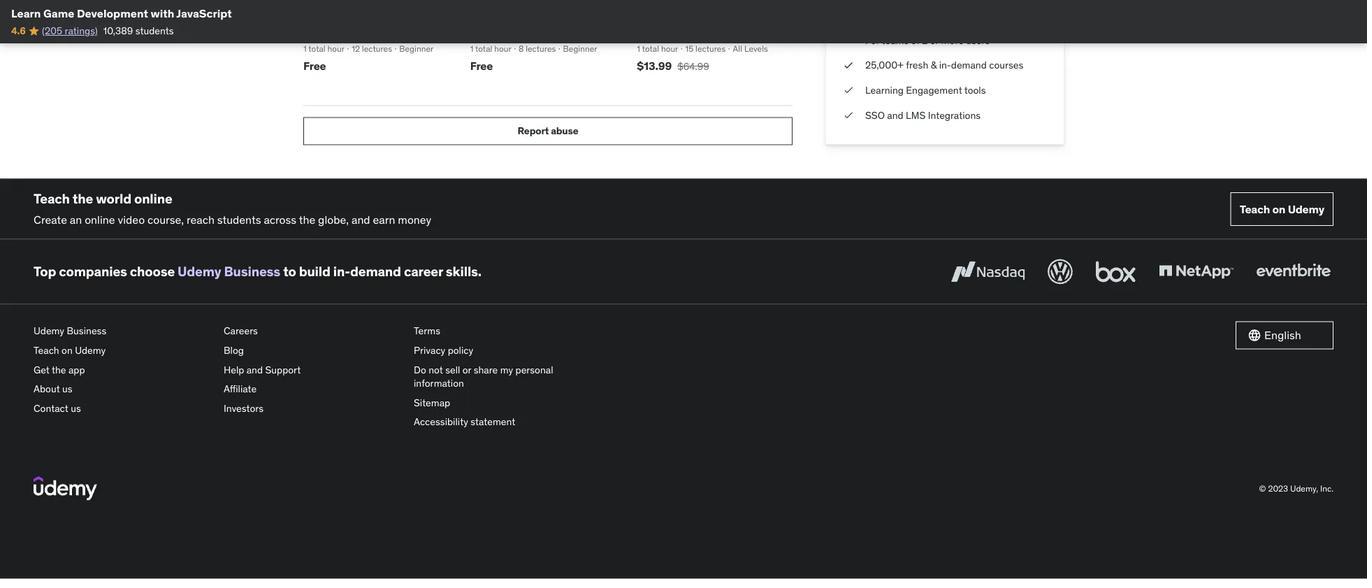 Task type: describe. For each thing, give the bounding box(es) containing it.
on inside 'link'
[[1273, 202, 1286, 216]]

teach for the
[[34, 190, 70, 207]]

lms
[[906, 109, 926, 122]]

10,389
[[103, 24, 133, 37]]

15
[[686, 44, 694, 55]]

0 horizontal spatial students
[[135, 24, 174, 37]]

do not sell or share my personal information button
[[414, 360, 593, 393]]

0 vertical spatial teach on udemy link
[[1231, 193, 1334, 226]]

0 vertical spatial and
[[888, 109, 904, 122]]

privacy policy link
[[414, 341, 593, 360]]

0 horizontal spatial demand
[[350, 263, 401, 280]]

12
[[352, 44, 360, 55]]

$13.99 $64.99
[[637, 59, 710, 73]]

xsmall image for for
[[843, 34, 855, 48]]

game
[[43, 6, 74, 20]]

more
[[942, 34, 964, 47]]

2
[[923, 34, 928, 47]]

create
[[34, 213, 67, 227]]

integrations
[[929, 109, 981, 122]]

1 total hour for 12 lectures
[[304, 44, 345, 55]]

0 vertical spatial business
[[224, 263, 281, 280]]

sso and lms integrations
[[866, 109, 981, 122]]

udemy image
[[34, 477, 97, 501]]

abuse
[[551, 125, 579, 137]]

english button
[[1236, 322, 1334, 350]]

reach
[[187, 213, 215, 227]]

udemy right the choose
[[178, 263, 221, 280]]

of
[[912, 34, 920, 47]]

hour for 15 lectures
[[661, 44, 679, 55]]

xsmall image
[[843, 109, 855, 122]]

help
[[224, 363, 244, 376]]

udemy,
[[1291, 483, 1319, 494]]

users
[[967, 34, 990, 47]]

with
[[151, 6, 174, 20]]

choose
[[130, 263, 175, 280]]

careers
[[224, 325, 258, 337]]

all levels
[[733, 44, 769, 55]]

1 vertical spatial udemy business link
[[34, 322, 213, 341]]

get the app link
[[34, 360, 213, 380]]

information
[[414, 377, 464, 390]]

teams
[[882, 34, 909, 47]]

investors
[[224, 402, 264, 415]]

personal
[[516, 363, 554, 376]]

app
[[68, 363, 85, 376]]

25,000+ fresh & in-demand courses
[[866, 59, 1024, 72]]

get
[[34, 363, 50, 376]]

or inside 'terms privacy policy do not sell or share my personal information sitemap accessibility statement'
[[463, 363, 472, 376]]

across
[[264, 213, 297, 227]]

1 vertical spatial us
[[71, 402, 81, 415]]

volkswagen image
[[1045, 257, 1076, 287]]

english
[[1265, 328, 1302, 343]]

build
[[299, 263, 331, 280]]

development
[[77, 6, 148, 20]]

1 horizontal spatial demand
[[952, 59, 987, 72]]

javascript
[[176, 6, 232, 20]]

10,389 students
[[103, 24, 174, 37]]

career
[[404, 263, 443, 280]]

lectures for 8 lectures
[[526, 44, 556, 55]]

teach on udemy
[[1240, 202, 1325, 216]]

1 for 12 lectures
[[304, 44, 307, 55]]

hour for 12 lectures
[[328, 44, 345, 55]]

sso
[[866, 109, 885, 122]]

hour for 8 lectures
[[495, 44, 512, 55]]

contact
[[34, 402, 68, 415]]

1 total hour for 8 lectures
[[470, 44, 512, 55]]

world
[[96, 190, 131, 207]]

report abuse button
[[304, 117, 793, 145]]

blog
[[224, 344, 244, 357]]

ratings)
[[65, 24, 98, 37]]

1 total hour for 15 lectures
[[637, 44, 679, 55]]

0 vertical spatial us
[[62, 383, 73, 395]]

0 horizontal spatial teach on udemy link
[[34, 341, 213, 360]]

terms privacy policy do not sell or share my personal information sitemap accessibility statement
[[414, 325, 554, 428]]

companies
[[59, 263, 127, 280]]

accessibility statement link
[[414, 413, 593, 432]]

skills.
[[446, 263, 482, 280]]

blog link
[[224, 341, 403, 360]]

tools
[[965, 84, 986, 97]]

top companies choose udemy business to build in-demand career skills.
[[34, 263, 482, 280]]

the inside udemy business teach on udemy get the app about us contact us
[[52, 363, 66, 376]]

learn game development with javascript
[[11, 6, 232, 20]]

accessibility
[[414, 416, 469, 428]]

25,000+
[[866, 59, 904, 72]]

(205
[[42, 24, 62, 37]]

business inside udemy business teach on udemy get the app about us contact us
[[67, 325, 106, 337]]

0 vertical spatial in-
[[940, 59, 952, 72]]

to
[[283, 263, 296, 280]]

total for 8 lectures
[[476, 44, 493, 55]]

4.6
[[11, 24, 26, 37]]



Task type: vqa. For each thing, say whether or not it's contained in the screenshot.
12 lectures
yes



Task type: locate. For each thing, give the bounding box(es) containing it.
students inside teach the world online create an online video course, reach students across the globe, and earn money
[[217, 213, 261, 227]]

privacy
[[414, 344, 446, 357]]

1 horizontal spatial on
[[1273, 202, 1286, 216]]

0 vertical spatial xsmall image
[[843, 34, 855, 48]]

video
[[118, 213, 145, 227]]

1 horizontal spatial business
[[224, 263, 281, 280]]

online up course,
[[134, 190, 172, 207]]

total for 15 lectures
[[642, 44, 659, 55]]

2 horizontal spatial 1 total hour
[[637, 44, 679, 55]]

0 horizontal spatial lectures
[[362, 44, 392, 55]]

2 vertical spatial and
[[247, 363, 263, 376]]

2 vertical spatial xsmall image
[[843, 84, 855, 97]]

sitemap
[[414, 396, 450, 409]]

1 xsmall image from the top
[[843, 34, 855, 48]]

us right "about"
[[62, 383, 73, 395]]

and inside teach the world online create an online video course, reach students across the globe, and earn money
[[352, 213, 370, 227]]

1 beginner from the left
[[399, 44, 434, 55]]

report abuse
[[518, 125, 579, 137]]

1 vertical spatial or
[[463, 363, 472, 376]]

and right sso
[[888, 109, 904, 122]]

xsmall image left 25,000+
[[843, 59, 855, 73]]

beginner right 12 lectures
[[399, 44, 434, 55]]

students right reach
[[217, 213, 261, 227]]

students
[[135, 24, 174, 37], [217, 213, 261, 227]]

3 lectures from the left
[[696, 44, 726, 55]]

engagement
[[907, 84, 963, 97]]

1 horizontal spatial beginner
[[563, 44, 598, 55]]

students down with
[[135, 24, 174, 37]]

nasdaq image
[[948, 257, 1029, 287]]

and right help at the bottom left of the page
[[247, 363, 263, 376]]

0 horizontal spatial beginner
[[399, 44, 434, 55]]

1 left 8 at the left
[[470, 44, 474, 55]]

2023
[[1269, 483, 1289, 494]]

total left 8 at the left
[[476, 44, 493, 55]]

1 vertical spatial xsmall image
[[843, 59, 855, 73]]

0 horizontal spatial in-
[[333, 263, 350, 280]]

15 lectures
[[686, 44, 726, 55]]

lectures right 12
[[362, 44, 392, 55]]

0 horizontal spatial 1
[[304, 44, 307, 55]]

1 hour from the left
[[328, 44, 345, 55]]

demand
[[952, 59, 987, 72], [350, 263, 401, 280]]

share
[[474, 363, 498, 376]]

or right sell at left bottom
[[463, 363, 472, 376]]

money
[[398, 213, 432, 227]]

learn
[[11, 6, 41, 20]]

(205 ratings)
[[42, 24, 98, 37]]

3 hour from the left
[[661, 44, 679, 55]]

1 total from the left
[[309, 44, 326, 55]]

course,
[[148, 213, 184, 227]]

on inside udemy business teach on udemy get the app about us contact us
[[62, 344, 73, 357]]

2 horizontal spatial 1
[[637, 44, 641, 55]]

lectures right 15
[[696, 44, 726, 55]]

2 vertical spatial the
[[52, 363, 66, 376]]

and inside careers blog help and support affiliate investors
[[247, 363, 263, 376]]

total
[[309, 44, 326, 55], [476, 44, 493, 55], [642, 44, 659, 55]]

xsmall image left for
[[843, 34, 855, 48]]

1 horizontal spatial online
[[134, 190, 172, 207]]

terms link
[[414, 322, 593, 341]]

in- right build on the top of the page
[[333, 263, 350, 280]]

3 1 from the left
[[637, 44, 641, 55]]

1 vertical spatial the
[[299, 213, 316, 227]]

online
[[134, 190, 172, 207], [85, 213, 115, 227]]

1 total hour left 12
[[304, 44, 345, 55]]

1
[[304, 44, 307, 55], [470, 44, 474, 55], [637, 44, 641, 55]]

xsmall image up xsmall image
[[843, 84, 855, 97]]

0 horizontal spatial online
[[85, 213, 115, 227]]

udemy up get
[[34, 325, 64, 337]]

2 horizontal spatial total
[[642, 44, 659, 55]]

support
[[265, 363, 301, 376]]

levels
[[745, 44, 769, 55]]

1 horizontal spatial and
[[352, 213, 370, 227]]

on up app
[[62, 344, 73, 357]]

udemy business link up get the app link
[[34, 322, 213, 341]]

online right an at the top of the page
[[85, 213, 115, 227]]

beginner for 8 lectures
[[563, 44, 598, 55]]

2 lectures from the left
[[526, 44, 556, 55]]

0 horizontal spatial the
[[52, 363, 66, 376]]

0 vertical spatial demand
[[952, 59, 987, 72]]

lectures right 8 at the left
[[526, 44, 556, 55]]

business up app
[[67, 325, 106, 337]]

the right get
[[52, 363, 66, 376]]

careers blog help and support affiliate investors
[[224, 325, 301, 415]]

1 vertical spatial on
[[62, 344, 73, 357]]

total left 12
[[309, 44, 326, 55]]

3 xsmall image from the top
[[843, 84, 855, 97]]

terms
[[414, 325, 441, 337]]

free for 8 lectures
[[470, 59, 493, 73]]

teach on udemy link
[[1231, 193, 1334, 226], [34, 341, 213, 360]]

teach inside udemy business teach on udemy get the app about us contact us
[[34, 344, 59, 357]]

total up $13.99
[[642, 44, 659, 55]]

top
[[34, 263, 56, 280]]

1 horizontal spatial total
[[476, 44, 493, 55]]

teach
[[34, 190, 70, 207], [1240, 202, 1271, 216], [34, 344, 59, 357]]

beginner right 8 lectures
[[563, 44, 598, 55]]

teach inside teach the world online create an online video course, reach students across the globe, and earn money
[[34, 190, 70, 207]]

3 1 total hour from the left
[[637, 44, 679, 55]]

box image
[[1093, 257, 1140, 287]]

1 horizontal spatial students
[[217, 213, 261, 227]]

0 horizontal spatial free
[[304, 59, 326, 73]]

©
[[1260, 483, 1267, 494]]

small image
[[1248, 329, 1262, 343]]

careers link
[[224, 322, 403, 341]]

1 horizontal spatial the
[[73, 190, 93, 207]]

udemy up app
[[75, 344, 106, 357]]

2 free from the left
[[470, 59, 493, 73]]

hour left 8 at the left
[[495, 44, 512, 55]]

contact us link
[[34, 399, 213, 418]]

2 horizontal spatial lectures
[[696, 44, 726, 55]]

2 1 total hour from the left
[[470, 44, 512, 55]]

beginner for 12 lectures
[[399, 44, 434, 55]]

0 horizontal spatial business
[[67, 325, 106, 337]]

1 horizontal spatial hour
[[495, 44, 512, 55]]

hour left 12
[[328, 44, 345, 55]]

1 total hour up $13.99
[[637, 44, 679, 55]]

beginner
[[399, 44, 434, 55], [563, 44, 598, 55]]

and
[[888, 109, 904, 122], [352, 213, 370, 227], [247, 363, 263, 376]]

globe,
[[318, 213, 349, 227]]

xsmall image
[[843, 34, 855, 48], [843, 59, 855, 73], [843, 84, 855, 97]]

1 1 total hour from the left
[[304, 44, 345, 55]]

or right '2'
[[931, 34, 939, 47]]

demand left career
[[350, 263, 401, 280]]

sitemap link
[[414, 393, 593, 413]]

1 vertical spatial in-
[[333, 263, 350, 280]]

on
[[1273, 202, 1286, 216], [62, 344, 73, 357]]

learning
[[866, 84, 904, 97]]

total for 12 lectures
[[309, 44, 326, 55]]

1 left 12
[[304, 44, 307, 55]]

xsmall image for 25,000+
[[843, 59, 855, 73]]

0 horizontal spatial hour
[[328, 44, 345, 55]]

an
[[70, 213, 82, 227]]

all
[[733, 44, 743, 55]]

0 horizontal spatial on
[[62, 344, 73, 357]]

1 horizontal spatial or
[[931, 34, 939, 47]]

0 vertical spatial online
[[134, 190, 172, 207]]

investors link
[[224, 399, 403, 418]]

1 total hour
[[304, 44, 345, 55], [470, 44, 512, 55], [637, 44, 679, 55]]

2 xsmall image from the top
[[843, 59, 855, 73]]

eventbrite image
[[1254, 257, 1334, 287]]

free
[[304, 59, 326, 73], [470, 59, 493, 73]]

statement
[[471, 416, 516, 428]]

teach for on
[[1240, 202, 1271, 216]]

&
[[931, 59, 937, 72]]

earn
[[373, 213, 395, 227]]

udemy up eventbrite image
[[1289, 202, 1325, 216]]

teach inside 'link'
[[1240, 202, 1271, 216]]

business left to
[[224, 263, 281, 280]]

the
[[73, 190, 93, 207], [299, 213, 316, 227], [52, 363, 66, 376]]

sell
[[446, 363, 460, 376]]

udemy business link
[[178, 263, 281, 280], [34, 322, 213, 341]]

demand up tools
[[952, 59, 987, 72]]

1 for 8 lectures
[[470, 44, 474, 55]]

2 hour from the left
[[495, 44, 512, 55]]

8 lectures
[[519, 44, 556, 55]]

free for 12 lectures
[[304, 59, 326, 73]]

not
[[429, 363, 443, 376]]

1 vertical spatial and
[[352, 213, 370, 227]]

© 2023 udemy, inc.
[[1260, 483, 1334, 494]]

help and support link
[[224, 360, 403, 380]]

teach the world online create an online video course, reach students across the globe, and earn money
[[34, 190, 432, 227]]

1 for 15 lectures
[[637, 44, 641, 55]]

1 vertical spatial online
[[85, 213, 115, 227]]

0 horizontal spatial 1 total hour
[[304, 44, 345, 55]]

1 free from the left
[[304, 59, 326, 73]]

fresh
[[906, 59, 929, 72]]

0 vertical spatial on
[[1273, 202, 1286, 216]]

1 up $13.99
[[637, 44, 641, 55]]

the up an at the top of the page
[[73, 190, 93, 207]]

do
[[414, 363, 426, 376]]

xsmall image for learning
[[843, 84, 855, 97]]

0 vertical spatial students
[[135, 24, 174, 37]]

hour up $13.99 $64.99
[[661, 44, 679, 55]]

about
[[34, 383, 60, 395]]

udemy business link down reach
[[178, 263, 281, 280]]

1 horizontal spatial free
[[470, 59, 493, 73]]

1 1 from the left
[[304, 44, 307, 55]]

1 horizontal spatial 1 total hour
[[470, 44, 512, 55]]

0 horizontal spatial or
[[463, 363, 472, 376]]

$13.99
[[637, 59, 672, 73]]

3 total from the left
[[642, 44, 659, 55]]

1 horizontal spatial in-
[[940, 59, 952, 72]]

1 total hour left 8 at the left
[[470, 44, 512, 55]]

udemy business teach on udemy get the app about us contact us
[[34, 325, 106, 415]]

us right contact
[[71, 402, 81, 415]]

12 lectures
[[352, 44, 392, 55]]

about us link
[[34, 380, 213, 399]]

2 horizontal spatial hour
[[661, 44, 679, 55]]

0 vertical spatial udemy business link
[[178, 263, 281, 280]]

0 horizontal spatial and
[[247, 363, 263, 376]]

affiliate
[[224, 383, 257, 395]]

teach on udemy link up eventbrite image
[[1231, 193, 1334, 226]]

affiliate link
[[224, 380, 403, 399]]

0 vertical spatial the
[[73, 190, 93, 207]]

and left earn
[[352, 213, 370, 227]]

2 beginner from the left
[[563, 44, 598, 55]]

1 vertical spatial students
[[217, 213, 261, 227]]

1 lectures from the left
[[362, 44, 392, 55]]

2 horizontal spatial the
[[299, 213, 316, 227]]

$64.99
[[678, 60, 710, 73]]

teach on udemy link up about us link
[[34, 341, 213, 360]]

learning engagement tools
[[866, 84, 986, 97]]

report
[[518, 125, 549, 137]]

2 horizontal spatial and
[[888, 109, 904, 122]]

1 vertical spatial teach on udemy link
[[34, 341, 213, 360]]

1 vertical spatial demand
[[350, 263, 401, 280]]

0 horizontal spatial total
[[309, 44, 326, 55]]

1 horizontal spatial teach on udemy link
[[1231, 193, 1334, 226]]

udemy
[[1289, 202, 1325, 216], [178, 263, 221, 280], [34, 325, 64, 337], [75, 344, 106, 357]]

policy
[[448, 344, 474, 357]]

netapp image
[[1157, 257, 1237, 287]]

courses
[[990, 59, 1024, 72]]

lectures for 15 lectures
[[696, 44, 726, 55]]

for teams of 2 or more users
[[866, 34, 990, 47]]

my
[[500, 363, 513, 376]]

2 total from the left
[[476, 44, 493, 55]]

1 horizontal spatial 1
[[470, 44, 474, 55]]

1 horizontal spatial lectures
[[526, 44, 556, 55]]

inc.
[[1321, 483, 1334, 494]]

the left the globe,
[[299, 213, 316, 227]]

lectures
[[362, 44, 392, 55], [526, 44, 556, 55], [696, 44, 726, 55]]

0 vertical spatial or
[[931, 34, 939, 47]]

lectures for 12 lectures
[[362, 44, 392, 55]]

for
[[866, 34, 880, 47]]

in- right the &
[[940, 59, 952, 72]]

2 1 from the left
[[470, 44, 474, 55]]

1 vertical spatial business
[[67, 325, 106, 337]]

on up eventbrite image
[[1273, 202, 1286, 216]]

in-
[[940, 59, 952, 72], [333, 263, 350, 280]]



